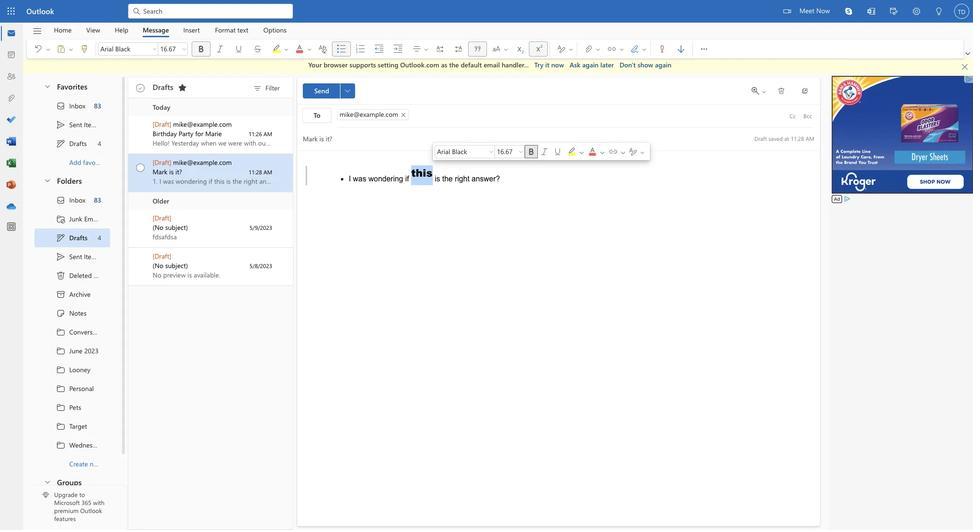 Task type: locate. For each thing, give the bounding box(es) containing it.
1 vertical spatial  button
[[538, 145, 551, 158]]

font size text field inside basic text group
[[158, 43, 180, 55]]

 button inside clipboard group
[[67, 41, 75, 57]]

1 vertical spatial (no subject)
[[153, 261, 188, 270]]

 button right text highlight color icon
[[606, 145, 619, 158]]

 inside  
[[762, 89, 767, 95]]

1 vertical spatial 11:28
[[249, 168, 262, 176]]

select a message checkbox down older
[[130, 210, 153, 230]]

1  from the top
[[136, 84, 145, 92]]

tab list
[[47, 23, 294, 37]]

 inside  
[[619, 46, 625, 52]]

83 up the email
[[94, 196, 101, 205]]

 button inside basic text group
[[230, 41, 248, 57]]

at
[[785, 135, 790, 142]]

font size text field down the message button
[[158, 43, 180, 55]]

draft
[[755, 135, 768, 142]]

(no
[[153, 223, 164, 232], [153, 261, 164, 270]]

1 vertical spatial sent
[[69, 252, 82, 261]]

format text
[[215, 25, 248, 34]]

1 vertical spatial 
[[553, 147, 563, 156]]

basic text group
[[98, 40, 553, 58]]

83 inside tree
[[94, 196, 101, 205]]

0 vertical spatial 
[[197, 44, 206, 54]]

(no subject)
[[153, 223, 188, 232], [153, 261, 188, 270]]

11:28 right at
[[791, 135, 805, 142]]

2  from the top
[[56, 195, 66, 205]]

 up  pets
[[56, 384, 66, 393]]

 tree item up  target
[[34, 398, 110, 417]]

0 vertical spatial (no
[[153, 223, 164, 232]]

sent up add
[[69, 120, 82, 129]]

0 horizontal spatial  button
[[192, 41, 211, 57]]

11:28
[[791, 135, 805, 142], [249, 168, 262, 176]]

mike@example.com button
[[337, 109, 409, 120]]

 inside the " "
[[45, 46, 51, 52]]

i
[[349, 175, 351, 183], [159, 177, 161, 185]]

0 horizontal spatial again
[[583, 60, 599, 69]]

tab list containing home
[[47, 23, 294, 37]]

june
[[69, 346, 83, 355]]

 tree item
[[34, 323, 110, 341], [34, 341, 110, 360], [34, 360, 110, 379], [34, 379, 110, 398], [34, 398, 110, 417], [34, 417, 110, 436], [34, 436, 110, 455]]

1 horizontal spatial if
[[406, 175, 409, 183]]

0 vertical spatial 83
[[94, 101, 101, 110]]

 
[[752, 87, 767, 95]]

1 vertical spatial 
[[56, 233, 66, 242]]

 inside include group
[[608, 44, 617, 54]]

2  tree item from the top
[[34, 247, 110, 266]]

am down bcc button
[[806, 135, 815, 142]]

0 horizontal spatial font text field
[[99, 43, 150, 55]]

excel image
[[7, 159, 16, 168]]

bcc
[[804, 112, 813, 119]]

 sent items up deleted on the left bottom of page
[[56, 252, 100, 261]]

select a message checkbox for today
[[130, 116, 153, 136]]

powerpoint image
[[7, 181, 16, 190]]

 for 
[[778, 87, 786, 95]]


[[778, 87, 786, 95], [56, 271, 66, 280]]

0 vertical spatial inbox
[[69, 101, 85, 110]]

items for 2nd  tree item from the bottom
[[84, 120, 100, 129]]

1 4 from the top
[[98, 139, 101, 148]]

1 horizontal spatial font color image
[[588, 147, 607, 156]]

 
[[608, 44, 625, 54]]

(no for no preview is available.
[[153, 261, 164, 270]]

 inbox inside favorites tree
[[56, 101, 85, 111]]

drafts inside tree
[[69, 233, 88, 242]]

0 vertical spatial mike@example.com
[[340, 110, 398, 119]]

1  from the top
[[56, 327, 66, 337]]

 tree item up junk
[[34, 191, 110, 210]]

again right the "ask"
[[583, 60, 599, 69]]

1  sent items from the top
[[56, 120, 100, 129]]

1 horizontal spatial answer?
[[472, 175, 500, 183]]

 down 
[[56, 233, 66, 242]]

set your advertising preferences image
[[844, 195, 852, 202]]

1  inbox from the top
[[56, 101, 85, 111]]

message list section
[[128, 75, 293, 530]]

 tree item
[[34, 96, 110, 115], [34, 191, 110, 210]]

 button left 
[[230, 41, 248, 57]]

 right text highlight color icon
[[609, 147, 618, 156]]

try it now
[[535, 60, 564, 69]]

junk
[[69, 214, 82, 223]]

0 vertical spatial font size text field
[[158, 43, 180, 55]]

inbox inside tree
[[69, 196, 85, 205]]

 for  june 2023
[[56, 346, 66, 356]]

1 horizontal spatial 
[[966, 51, 971, 56]]

options
[[264, 25, 287, 34]]

 button down format
[[211, 41, 230, 57]]

2 subject) from the top
[[165, 261, 188, 270]]

am for birthday party for marie
[[264, 130, 272, 137]]

 button left text highlight color icon
[[525, 145, 538, 158]]

 down add a subject text field
[[540, 147, 550, 156]]

1 vertical spatial items
[[84, 252, 100, 261]]

83 for  tree item within tree
[[94, 196, 101, 205]]

 button
[[796, 83, 815, 98]]

83 down favorites tree item
[[94, 101, 101, 110]]

try it now button
[[535, 60, 564, 70]]

 button inside favorites tree item
[[39, 78, 55, 95]]

1 vertical spatial subject)
[[165, 261, 188, 270]]

items up  deleted items
[[84, 252, 100, 261]]

1 (no subject) from the top
[[153, 223, 188, 232]]

2 vertical spatial items
[[94, 271, 110, 280]]

upgrade
[[54, 491, 78, 499]]

 button up  button
[[964, 49, 973, 58]]

1 horizontal spatial 
[[553, 147, 563, 156]]

items inside  deleted items
[[94, 271, 110, 280]]

2 (no subject) from the top
[[153, 261, 188, 270]]

1 horizontal spatial right
[[455, 175, 470, 183]]

drafts
[[153, 82, 174, 92], [69, 139, 87, 148], [69, 233, 88, 242]]

1 vertical spatial  drafts
[[56, 233, 88, 242]]

 up add favorite tree item at the left of the page
[[56, 139, 66, 148]]

i was wondering if this is the right answer?
[[349, 166, 500, 183]]

[draft] up no
[[153, 251, 171, 260]]

1 vertical spatial 
[[527, 147, 536, 156]]

(no subject) up preview
[[153, 261, 188, 270]]

subject) up fdsafdsa
[[165, 223, 188, 232]]

1 [draft] mike@example.com from the top
[[153, 119, 232, 128]]

1 vertical spatial 
[[56, 271, 66, 280]]

items up favorite
[[84, 120, 100, 129]]

1 vertical spatial mike@example.com
[[173, 119, 232, 128]]

items inside favorites tree
[[84, 120, 100, 129]]

message button
[[136, 23, 176, 37]]

include group
[[580, 40, 649, 58]]

0 vertical spatial select a message checkbox
[[130, 116, 153, 136]]

 inside favorites tree
[[56, 101, 66, 111]]

 inside favorites tree
[[56, 139, 66, 148]]

 tree item up deleted on the left bottom of page
[[34, 247, 110, 266]]

2  inbox from the top
[[56, 195, 85, 205]]

0 horizontal spatial 11:28
[[249, 168, 262, 176]]

 tree item down pets on the left bottom
[[34, 417, 110, 436]]

clipboard group
[[29, 40, 94, 58]]

1 horizontal spatial  button
[[525, 145, 538, 158]]

1 vertical spatial 
[[345, 88, 351, 94]]

5  from the top
[[56, 403, 66, 412]]

1  drafts from the top
[[56, 139, 87, 148]]

0 vertical spatial font color image
[[295, 44, 314, 54]]

 button left text highlight color icon
[[538, 145, 551, 158]]

show
[[638, 60, 654, 69]]

11:28 down 11:26
[[249, 168, 262, 176]]

 drafts down '' tree item
[[56, 233, 88, 242]]

2 sent from the top
[[69, 252, 82, 261]]

0 vertical spatial  button
[[230, 41, 248, 57]]

 inbox up '' tree item
[[56, 195, 85, 205]]

view
[[86, 25, 100, 34]]

items right deleted on the left bottom of page
[[94, 271, 110, 280]]

 inside  
[[503, 46, 509, 52]]

 up later
[[608, 44, 617, 54]]

email
[[484, 60, 500, 69]]

1 horizontal spatial 11:28
[[791, 135, 805, 142]]

your
[[309, 60, 322, 69]]

tree
[[34, 191, 121, 473]]

1 horizontal spatial wondering
[[369, 175, 403, 183]]

[draft] mike@example.com for for
[[153, 119, 232, 128]]

0 vertical spatial [draft] mike@example.com
[[153, 119, 232, 128]]

1 vertical spatial  tree item
[[34, 191, 110, 210]]

2  from the top
[[56, 233, 66, 242]]

subscript image
[[515, 44, 534, 54]]

0 horizontal spatial 
[[234, 44, 244, 54]]

[draft] up the birthday
[[153, 119, 171, 128]]

 right send button
[[345, 88, 351, 94]]

0 horizontal spatial  button
[[340, 83, 355, 98]]

 down format
[[215, 44, 225, 54]]

[draft] down older
[[153, 213, 171, 222]]

tree containing 
[[34, 191, 121, 473]]

 tree item up  looney
[[34, 341, 110, 360]]

again
[[583, 60, 599, 69], [655, 60, 672, 69]]

 inside favorites tree
[[56, 120, 66, 129]]

onedrive image
[[7, 202, 16, 212]]

2 vertical spatial mike@example.com
[[173, 158, 232, 167]]

1 vertical spatial  sent items
[[56, 252, 100, 261]]

0 horizontal spatial this
[[214, 177, 225, 185]]

drafts inside favorites tree
[[69, 139, 87, 148]]

 inside tree item
[[56, 271, 66, 280]]

1 subject) from the top
[[165, 223, 188, 232]]

view button
[[79, 23, 107, 37]]

groups
[[57, 477, 82, 487]]

 filter
[[253, 83, 280, 93]]

font color image
[[295, 44, 314, 54], [588, 147, 607, 156]]

0 vertical spatial items
[[84, 120, 100, 129]]

0 horizontal spatial right
[[244, 177, 258, 185]]

 down add a subject text field
[[527, 147, 536, 156]]

 right  
[[778, 87, 786, 95]]

0 vertical spatial  tree item
[[34, 134, 110, 153]]

this inside 'message list' list box
[[214, 177, 225, 185]]

1 vertical spatial  button
[[525, 145, 538, 158]]

was
[[353, 175, 367, 183], [163, 177, 174, 185]]

outlook banner
[[0, 0, 974, 24]]

1 vertical spatial 
[[540, 147, 550, 156]]

if inside 'message list' list box
[[209, 177, 212, 185]]

1 vertical spatial 
[[136, 163, 145, 172]]

font color image left 
[[295, 44, 314, 54]]

0 horizontal spatial 
[[197, 44, 206, 54]]

 button
[[192, 41, 211, 57], [525, 145, 538, 158]]

0 horizontal spatial font color image
[[295, 44, 314, 54]]

 tree item down  target
[[34, 436, 110, 455]]

 inside folders tree item
[[44, 177, 51, 184]]

 for  
[[608, 44, 617, 54]]

 tree item inside tree
[[34, 191, 110, 210]]

0 horizontal spatial outlook
[[26, 6, 54, 16]]

[draft] up mark
[[153, 158, 171, 167]]

0 vertical spatial 
[[557, 44, 567, 54]]

 button
[[468, 41, 487, 57]]

send
[[314, 86, 329, 95]]

2 4 from the top
[[98, 233, 101, 242]]

2 inbox from the top
[[69, 196, 85, 205]]

 inside button
[[778, 87, 786, 95]]

1 horizontal spatial font text field
[[436, 146, 487, 157]]

1 vertical spatial font size text field
[[495, 146, 517, 157]]

1 horizontal spatial 
[[629, 147, 638, 156]]

 
[[557, 44, 574, 54]]

font color image right text highlight color icon
[[588, 147, 607, 156]]

2 [draft] from the top
[[153, 158, 171, 167]]

 up  button
[[966, 51, 971, 56]]

items for 2nd  tree item from the top of the this application
[[84, 252, 100, 261]]

To text field
[[337, 109, 786, 122]]

subject) for fdsafdsa
[[165, 223, 188, 232]]

0 vertical spatial 
[[608, 44, 617, 54]]

outlook down to
[[80, 507, 102, 515]]

0 horizontal spatial answer?
[[259, 177, 283, 185]]


[[56, 139, 66, 148], [56, 233, 66, 242]]

wondering inside i was wondering if this is the right answer?
[[369, 175, 403, 183]]

font text field inside basic text group
[[99, 43, 150, 55]]

2  sent items from the top
[[56, 252, 100, 261]]

1 vertical spatial inbox
[[69, 196, 85, 205]]

 left text highlight color icon
[[553, 147, 563, 156]]

 tree item down favorites tree item
[[34, 115, 110, 134]]

0 horizontal spatial wondering
[[176, 177, 207, 185]]

Select a message checkbox
[[130, 116, 153, 136], [130, 210, 153, 230], [130, 248, 153, 268]]

filter
[[266, 83, 280, 92]]

(no up fdsafdsa
[[153, 223, 164, 232]]

7  from the top
[[56, 440, 66, 450]]

2  from the top
[[56, 252, 66, 261]]

today heading
[[128, 98, 293, 116]]

[draft] mike@example.com for it?
[[153, 158, 232, 167]]

right
[[455, 175, 470, 183], [244, 177, 258, 185]]

0 vertical spatial  button
[[192, 41, 211, 57]]

deleted
[[69, 271, 92, 280]]

sent up  tree item
[[69, 252, 82, 261]]

0 vertical spatial 
[[778, 87, 786, 95]]

0 horizontal spatial 
[[557, 44, 567, 54]]

inbox up  junk email
[[69, 196, 85, 205]]

 left target
[[56, 422, 66, 431]]

 button up later
[[603, 41, 618, 57]]

1  tree item from the top
[[34, 323, 110, 341]]

1 vertical spatial [draft] mike@example.com
[[153, 158, 232, 167]]

 for 
[[197, 44, 206, 54]]

 tree item up add
[[34, 134, 110, 153]]

handler...
[[502, 60, 529, 69]]

0 vertical spatial subject)
[[165, 223, 188, 232]]

1 (no from the top
[[153, 223, 164, 232]]

 left mark
[[136, 163, 145, 172]]

the inside 'message list' list box
[[233, 177, 242, 185]]

3  tree item from the top
[[34, 360, 110, 379]]

 down insert button
[[197, 44, 206, 54]]

2 select a message checkbox from the top
[[130, 210, 153, 230]]

   
[[609, 147, 646, 156]]

inbox inside favorites tree
[[69, 101, 85, 110]]

 for 2nd  tree item from the bottom of the this application
[[56, 101, 66, 111]]

0 vertical spatial (no subject)
[[153, 223, 188, 232]]

3  from the top
[[56, 365, 66, 374]]

4 up favorite
[[98, 139, 101, 148]]

1 vertical spatial 
[[56, 195, 66, 205]]

font size text field left   
[[495, 146, 517, 157]]

1 vertical spatial font text field
[[436, 146, 487, 157]]

again down 
[[655, 60, 672, 69]]

 looney
[[56, 365, 91, 374]]

 up 
[[56, 271, 66, 280]]

folders
[[57, 176, 82, 185]]

[draft] mike@example.com up birthday party for marie
[[153, 119, 232, 128]]

the inside i was wondering if this is the right answer?
[[443, 175, 453, 183]]

 down favorites tree item
[[56, 120, 66, 129]]

 button
[[957, 60, 974, 73]]

0 vertical spatial  tree item
[[34, 96, 110, 115]]

2  drafts from the top
[[56, 233, 88, 242]]

(no up no
[[153, 261, 164, 270]]

 sent items inside tree
[[56, 252, 100, 261]]

 drafts up add favorite tree item at the left of the page
[[56, 139, 87, 148]]


[[966, 51, 971, 56], [345, 88, 351, 94]]

1 horizontal spatial 
[[778, 87, 786, 95]]

 button
[[175, 80, 190, 95]]

1 vertical spatial font color image
[[588, 147, 607, 156]]

2 83 from the top
[[94, 196, 101, 205]]

 left looney in the left of the page
[[56, 365, 66, 374]]

 sent items up add
[[56, 120, 100, 129]]


[[197, 44, 206, 54], [527, 147, 536, 156]]

1 horizontal spatial again
[[655, 60, 672, 69]]

 button down insert button
[[192, 41, 211, 57]]

wednesday
[[69, 441, 103, 450]]

1  from the top
[[56, 139, 66, 148]]

supports
[[350, 60, 376, 69]]

font text field down "help" button
[[99, 43, 150, 55]]

1 vertical spatial 4
[[98, 233, 101, 242]]

mark is it?
[[153, 167, 182, 176]]

for
[[195, 129, 204, 138]]

Select a message checkbox
[[130, 154, 153, 174]]

outlook
[[26, 6, 54, 16], [80, 507, 102, 515]]

later
[[601, 60, 614, 69]]

select a message checkbox up no
[[130, 248, 153, 268]]

 tree item down junk
[[34, 228, 110, 247]]

 inside checkbox
[[136, 163, 145, 172]]

if
[[406, 175, 409, 183], [209, 177, 212, 185]]

mike@example.com inside button
[[340, 110, 398, 119]]

add
[[69, 158, 81, 167]]

 inbox inside tree
[[56, 195, 85, 205]]

2  from the top
[[136, 163, 145, 172]]

i inside i was wondering if this is the right answer?
[[349, 175, 351, 183]]

1 horizontal spatial 
[[540, 147, 550, 156]]

1 vertical spatial select a message checkbox
[[130, 210, 153, 230]]

1 vertical spatial 83
[[94, 196, 101, 205]]

 for  personal
[[56, 384, 66, 393]]

am down 11:26 am
[[264, 168, 272, 176]]

2  tree item from the top
[[34, 341, 110, 360]]

 tree item
[[34, 134, 110, 153], [34, 228, 110, 247]]

 
[[492, 44, 509, 54]]

0 vertical spatial  sent items
[[56, 120, 100, 129]]

to
[[314, 111, 321, 119]]

i inside 'message list' list box
[[159, 177, 161, 185]]


[[492, 44, 501, 54]]

0 vertical spatial  tree item
[[34, 115, 110, 134]]


[[436, 44, 445, 54]]

 for  deleted items
[[56, 271, 66, 280]]

 inside the  
[[424, 46, 429, 52]]

now
[[552, 60, 564, 69]]

drafts left 
[[153, 82, 174, 92]]

am
[[264, 130, 272, 137], [806, 135, 815, 142], [264, 168, 272, 176]]

 left '' button
[[234, 44, 244, 54]]

subject) up preview
[[165, 261, 188, 270]]

1 horizontal spatial this
[[411, 166, 433, 180]]

1  from the top
[[56, 101, 66, 111]]

 left drafts 
[[136, 84, 145, 92]]

right inside 'message list' list box
[[244, 177, 258, 185]]

 inbox down favorites tree item
[[56, 101, 85, 111]]

right inside i was wondering if this is the right answer?
[[455, 175, 470, 183]]

answer? inside 'message list' list box
[[259, 177, 283, 185]]

 for  tree item within tree
[[56, 195, 66, 205]]

0 vertical spatial 
[[136, 84, 145, 92]]

 inside  
[[68, 46, 74, 52]]

1 vertical spatial  tree item
[[34, 228, 110, 247]]

drafts up add
[[69, 139, 87, 148]]

1 horizontal spatial  button
[[551, 145, 565, 158]]

 button
[[151, 42, 158, 56], [181, 42, 188, 56], [39, 78, 55, 95], [488, 145, 495, 158], [518, 145, 525, 158], [39, 172, 55, 189], [39, 473, 55, 491]]

1  from the top
[[56, 120, 66, 129]]

 tree item
[[34, 115, 110, 134], [34, 247, 110, 266]]

4  from the top
[[56, 384, 66, 393]]

files image
[[7, 94, 16, 103]]

am right 11:26
[[264, 130, 272, 137]]

 sent items for 2nd  tree item from the bottom
[[56, 120, 100, 129]]

1 83 from the top
[[94, 101, 101, 110]]

 up  tree item
[[56, 252, 66, 261]]

available.
[[194, 270, 221, 279]]

 inbox for  tree item within tree
[[56, 195, 85, 205]]


[[56, 327, 66, 337], [56, 346, 66, 356], [56, 365, 66, 374], [56, 384, 66, 393], [56, 403, 66, 412], [56, 422, 66, 431], [56, 440, 66, 450]]

default
[[461, 60, 482, 69]]


[[454, 44, 464, 54]]

(no subject) up fdsafdsa
[[153, 223, 188, 232]]

2 [draft] mike@example.com from the top
[[153, 158, 232, 167]]

select a message checkbox for older
[[130, 210, 153, 230]]

folder
[[104, 460, 121, 468]]

365
[[82, 499, 91, 507]]

features
[[54, 515, 76, 523]]

1 horizontal spatial  button
[[964, 49, 973, 58]]

0 horizontal spatial  button
[[211, 41, 230, 57]]

2  from the top
[[56, 346, 66, 356]]

inbox
[[69, 101, 85, 110], [69, 196, 85, 205]]

 inside  
[[568, 46, 574, 52]]

 button
[[964, 49, 973, 58], [340, 83, 355, 98]]

inbox down favorites tree item
[[69, 101, 85, 110]]


[[215, 44, 225, 54], [540, 147, 550, 156]]


[[56, 308, 66, 318]]

1 horizontal spatial outlook
[[80, 507, 102, 515]]

 inside groups tree item
[[44, 478, 51, 486]]

answer?
[[472, 175, 500, 183], [259, 177, 283, 185]]

outlook inside upgrade to microsoft 365 with premium outlook features
[[80, 507, 102, 515]]

 tree item down  looney
[[34, 379, 110, 398]]

 inbox for 2nd  tree item from the bottom of the this application
[[56, 101, 85, 111]]

the
[[449, 60, 459, 69], [443, 175, 453, 183], [233, 177, 242, 185]]

 tree item down favorites on the top left of page
[[34, 96, 110, 115]]

drafts inside drafts 
[[153, 82, 174, 92]]

1 [draft] from the top
[[153, 119, 171, 128]]

Font text field
[[99, 43, 150, 55], [436, 146, 487, 157]]

0 vertical spatial 
[[215, 44, 225, 54]]

83 inside favorites tree
[[94, 101, 101, 110]]

[draft] mike@example.com up it? on the top left of page
[[153, 158, 232, 167]]

select a message checkbox down today
[[130, 116, 153, 136]]

 up 
[[56, 195, 66, 205]]

 tree item down  notes
[[34, 323, 110, 341]]

0 vertical spatial font text field
[[99, 43, 150, 55]]

to button
[[303, 108, 332, 123]]

4 inside favorites tree
[[98, 139, 101, 148]]

0 horizontal spatial if
[[209, 177, 212, 185]]

1  tree item from the top
[[34, 134, 110, 153]]

 sent items inside favorites tree
[[56, 120, 100, 129]]

1 sent from the top
[[69, 120, 82, 129]]

 button right send
[[340, 83, 355, 98]]

 button left text highlight color icon
[[551, 145, 565, 158]]

1 vertical spatial (no
[[153, 261, 164, 270]]

 down favorites tree item
[[56, 101, 66, 111]]

1 vertical spatial  tree item
[[34, 247, 110, 266]]

11:26 am
[[249, 130, 272, 137]]

0 vertical spatial  inbox
[[56, 101, 85, 111]]

2 vertical spatial drafts
[[69, 233, 88, 242]]

outlook up ""
[[26, 6, 54, 16]]

items for  tree item
[[94, 271, 110, 280]]

Message body, press Alt+F10 to exit text field
[[303, 158, 815, 289]]

tab list inside this application
[[47, 23, 294, 37]]

1 inbox from the top
[[69, 101, 85, 110]]

6  from the top
[[56, 422, 66, 431]]

 inside tree
[[56, 195, 66, 205]]

 down  target
[[56, 440, 66, 450]]

your browser supports setting outlook.com as the default email handler...
[[309, 60, 529, 69]]

 button
[[29, 41, 44, 57]]

items
[[84, 120, 100, 129], [84, 252, 100, 261], [94, 271, 110, 280]]

2  tree item from the top
[[34, 191, 110, 210]]

 inside tree
[[56, 233, 66, 242]]

Font size text field
[[158, 43, 180, 55], [495, 146, 517, 157]]

1 horizontal spatial 
[[527, 147, 536, 156]]

2 vertical spatial select a message checkbox
[[130, 248, 153, 268]]

premium features image
[[42, 492, 49, 499]]

 left pets on the left bottom
[[56, 403, 66, 412]]

1 vertical spatial outlook
[[80, 507, 102, 515]]

 down 
[[56, 327, 66, 337]]

 tree item up ' personal'
[[34, 360, 110, 379]]

1  tree item from the top
[[34, 115, 110, 134]]

2 (no from the top
[[153, 261, 164, 270]]

wondering inside 'message list' list box
[[176, 177, 207, 185]]

 button
[[603, 41, 618, 57], [606, 145, 619, 158]]

font text field up i was wondering if this is the right answer?
[[436, 146, 487, 157]]

0 vertical spatial 
[[966, 51, 971, 56]]

4  tree item from the top
[[34, 379, 110, 398]]

0 vertical spatial 11:28
[[791, 135, 805, 142]]

 button for font size text box to the right's  button
[[551, 145, 565, 158]]

1 vertical spatial drafts
[[69, 139, 87, 148]]

 button
[[267, 40, 291, 58], [290, 40, 314, 58], [44, 41, 52, 57], [283, 41, 290, 57], [306, 41, 313, 57], [618, 41, 626, 57], [585, 145, 607, 158], [599, 145, 606, 158], [619, 145, 627, 158]]

1 select a message checkbox from the top
[[130, 116, 153, 136]]

drafts down  junk email
[[69, 233, 88, 242]]

 left june
[[56, 346, 66, 356]]

 inside button
[[197, 44, 206, 54]]

4 down the email
[[98, 233, 101, 242]]

email
[[84, 214, 100, 223]]

3 select a message checkbox from the top
[[130, 248, 153, 268]]


[[557, 44, 567, 54], [629, 147, 638, 156]]



Task type: vqa. For each thing, say whether or not it's contained in the screenshot.
info
no



Task type: describe. For each thing, give the bounding box(es) containing it.
is inside i was wondering if this is the right answer?
[[435, 175, 440, 183]]

the for this
[[443, 175, 453, 183]]

inbox for  tree item within tree
[[69, 196, 85, 205]]


[[57, 44, 66, 54]]

if inside i was wondering if this is the right answer?
[[406, 175, 409, 183]]

4 [draft] from the top
[[153, 251, 171, 260]]

don't show again button
[[620, 60, 672, 70]]

looney
[[69, 365, 91, 374]]

calendar image
[[7, 50, 16, 60]]

text highlight color image
[[272, 44, 291, 54]]

 button
[[929, 0, 951, 24]]

 notes
[[56, 308, 87, 318]]

people image
[[7, 72, 16, 82]]

add favorite
[[69, 158, 105, 167]]

 button
[[672, 41, 691, 57]]

 button inside include group
[[603, 41, 618, 57]]

create new folder tree item
[[34, 455, 121, 473]]

 tree item
[[34, 266, 110, 285]]

older
[[153, 196, 169, 205]]

groups tree item
[[34, 473, 110, 492]]

 button for font size text box to the right
[[525, 145, 538, 158]]

 for  wednesday
[[56, 440, 66, 450]]

microsoft
[[54, 499, 80, 507]]

 button
[[861, 0, 883, 24]]

 button
[[773, 83, 791, 98]]

 inside  
[[596, 46, 601, 52]]

increase indent image
[[394, 44, 412, 54]]

was inside 'message list' list box
[[163, 177, 174, 185]]

 inside favorites tree item
[[44, 82, 51, 90]]

to do image
[[7, 115, 16, 125]]


[[33, 44, 43, 54]]

word image
[[7, 137, 16, 147]]


[[677, 44, 686, 54]]

sent inside tree
[[69, 252, 82, 261]]

this application
[[0, 0, 974, 530]]

ask
[[570, 60, 581, 69]]


[[132, 7, 141, 16]]

older heading
[[128, 192, 293, 210]]

 personal
[[56, 384, 94, 393]]

it
[[546, 60, 550, 69]]

 for   
[[527, 147, 536, 156]]

 tree item
[[34, 304, 110, 323]]

personal
[[69, 384, 94, 393]]

more apps image
[[7, 222, 16, 232]]

birthday
[[153, 129, 177, 138]]


[[56, 290, 66, 299]]

1 again from the left
[[583, 60, 599, 69]]

setting
[[378, 60, 399, 69]]

with
[[93, 499, 105, 507]]

 button
[[906, 0, 929, 24]]


[[56, 214, 66, 224]]

mark
[[153, 167, 168, 176]]

 tree item
[[34, 285, 110, 304]]

cc button
[[786, 108, 801, 123]]


[[584, 44, 594, 54]]

try
[[535, 60, 544, 69]]

inbox for 2nd  tree item from the bottom of the this application
[[69, 101, 85, 110]]

1  tree item from the top
[[34, 96, 110, 115]]

 button
[[52, 41, 67, 57]]

11:28 inside 'message list' list box
[[249, 168, 262, 176]]

 drafts inside favorites tree
[[56, 139, 87, 148]]

 deleted items
[[56, 271, 110, 280]]

drafts for 2nd  tree item from the top
[[69, 233, 88, 242]]

 button for font size text box within the basic text group's  button
[[230, 41, 248, 57]]

message list list box
[[128, 98, 293, 530]]

mike@example.com for mark is it?
[[173, 158, 232, 167]]

upgrade to microsoft 365 with premium outlook features
[[54, 491, 105, 523]]

 for 
[[56, 327, 66, 337]]

 
[[33, 44, 51, 54]]

 june 2023
[[56, 346, 99, 356]]

the for outlook.com
[[449, 60, 459, 69]]

83 for 2nd  tree item from the bottom of the this application
[[94, 101, 101, 110]]

(no subject) for fdsafdsa
[[153, 223, 188, 232]]


[[473, 44, 483, 54]]

was inside i was wondering if this is the right answer?
[[353, 175, 367, 183]]

today
[[153, 102, 170, 111]]

notes
[[69, 309, 87, 318]]

 inside  
[[642, 46, 648, 52]]

1 horizontal spatial font size text field
[[495, 146, 517, 157]]

as
[[441, 60, 448, 69]]

 inside button
[[234, 44, 244, 54]]

account manager for test dummy image
[[955, 4, 970, 19]]

 for    
[[609, 147, 618, 156]]

premium
[[54, 507, 79, 515]]

 button inside folders tree item
[[39, 172, 55, 189]]

 button inside clipboard group
[[44, 41, 52, 57]]

drafts 
[[153, 82, 187, 92]]

outlook inside banner
[[26, 6, 54, 16]]

superscript image
[[534, 44, 553, 54]]

favorites
[[57, 81, 87, 91]]

sent inside favorites tree
[[69, 120, 82, 129]]

create new folder
[[69, 460, 121, 468]]

font text field for font size text box within the basic text group
[[99, 43, 150, 55]]

 button
[[838, 0, 861, 23]]

 for  looney
[[56, 365, 66, 374]]

0 horizontal spatial 
[[345, 88, 351, 94]]

draft saved at 11:28 am
[[755, 135, 815, 142]]

5/9/2023
[[250, 224, 272, 231]]

 inside tree
[[56, 252, 66, 261]]

drafts for first  tree item
[[69, 139, 87, 148]]

 button inside groups tree item
[[39, 473, 55, 491]]


[[700, 44, 709, 54]]

 drafts inside tree
[[56, 233, 88, 242]]

ask again later button
[[570, 60, 614, 70]]

mike@example.com for birthday party for marie
[[173, 119, 232, 128]]

insert button
[[176, 23, 207, 37]]

6  tree item from the top
[[34, 417, 110, 436]]

pets
[[69, 403, 81, 412]]

font text field for font size text box to the right
[[436, 146, 487, 157]]

Add a subject text field
[[297, 131, 746, 146]]

11:28 am
[[249, 168, 272, 176]]

mail image
[[7, 29, 16, 38]]

11:26
[[249, 130, 262, 137]]


[[318, 44, 328, 54]]

 inside basic text group
[[215, 44, 225, 54]]

home
[[54, 25, 72, 34]]

favorites tree
[[34, 74, 110, 172]]

 button
[[313, 41, 332, 57]]

add favorite tree item
[[34, 153, 110, 172]]

Select all messages checkbox
[[134, 81, 147, 95]]

options button
[[257, 23, 294, 37]]

tags group
[[653, 40, 691, 58]]

to
[[79, 491, 85, 499]]


[[846, 8, 853, 15]]

ad
[[835, 195, 841, 202]]

ask again later
[[570, 60, 614, 69]]

 button for  button within the basic text group
[[211, 41, 230, 57]]

 sent items for 2nd  tree item from the top of the this application
[[56, 252, 100, 261]]

 search field
[[128, 0, 293, 21]]

  
[[527, 147, 563, 156]]

subject) for no preview is available.
[[165, 261, 188, 270]]

2 again from the left
[[655, 60, 672, 69]]

1. i was wondering if this is the right answer?
[[153, 177, 283, 185]]

 button for font size text box to the right's  button's  button
[[538, 145, 551, 158]]


[[962, 63, 969, 71]]

preview
[[163, 270, 186, 279]]

 button for font size text box within the basic text group
[[192, 41, 211, 57]]


[[80, 44, 89, 54]]

1 vertical spatial  button
[[606, 145, 619, 158]]

 button
[[653, 41, 672, 57]]

(no for fdsafdsa
[[153, 223, 164, 232]]

 target
[[56, 422, 87, 431]]

Search for email, meetings, files and more. field
[[142, 6, 288, 16]]

3 [draft] from the top
[[153, 213, 171, 222]]

 tree item
[[34, 210, 110, 228]]

(no subject) for no preview is available.
[[153, 261, 188, 270]]

text highlight color image
[[567, 147, 586, 156]]

outlook link
[[26, 0, 54, 23]]

numbering image
[[356, 44, 375, 54]]

5/8/2023
[[250, 262, 272, 269]]

7  tree item from the top
[[34, 436, 110, 455]]

marie
[[205, 129, 222, 138]]


[[253, 44, 263, 54]]

 
[[631, 44, 648, 54]]

2  tree item from the top
[[34, 228, 110, 247]]

drafts heading
[[153, 77, 190, 98]]

bullets image
[[337, 44, 356, 54]]

new
[[90, 460, 102, 468]]

 for  target
[[56, 422, 66, 431]]

 for  pets
[[56, 403, 66, 412]]


[[253, 84, 262, 93]]

left-rail-appbar navigation
[[2, 23, 21, 218]]


[[784, 8, 792, 15]]

favorites tree item
[[34, 78, 110, 96]]

 button inside include group
[[618, 41, 626, 57]]

format text button
[[208, 23, 256, 37]]

no preview is available.
[[153, 270, 221, 279]]


[[178, 83, 187, 92]]

it?
[[176, 167, 182, 176]]

this inside i was wondering if this is the right answer?
[[411, 166, 433, 180]]

 inside select all messages option
[[136, 84, 145, 92]]

decrease indent image
[[375, 44, 394, 54]]

5  tree item from the top
[[34, 398, 110, 417]]

am for mark is it?
[[264, 168, 272, 176]]

outlook.com
[[401, 60, 440, 69]]

answer? inside i was wondering if this is the right answer?
[[472, 175, 500, 183]]

folders tree item
[[34, 172, 110, 191]]



